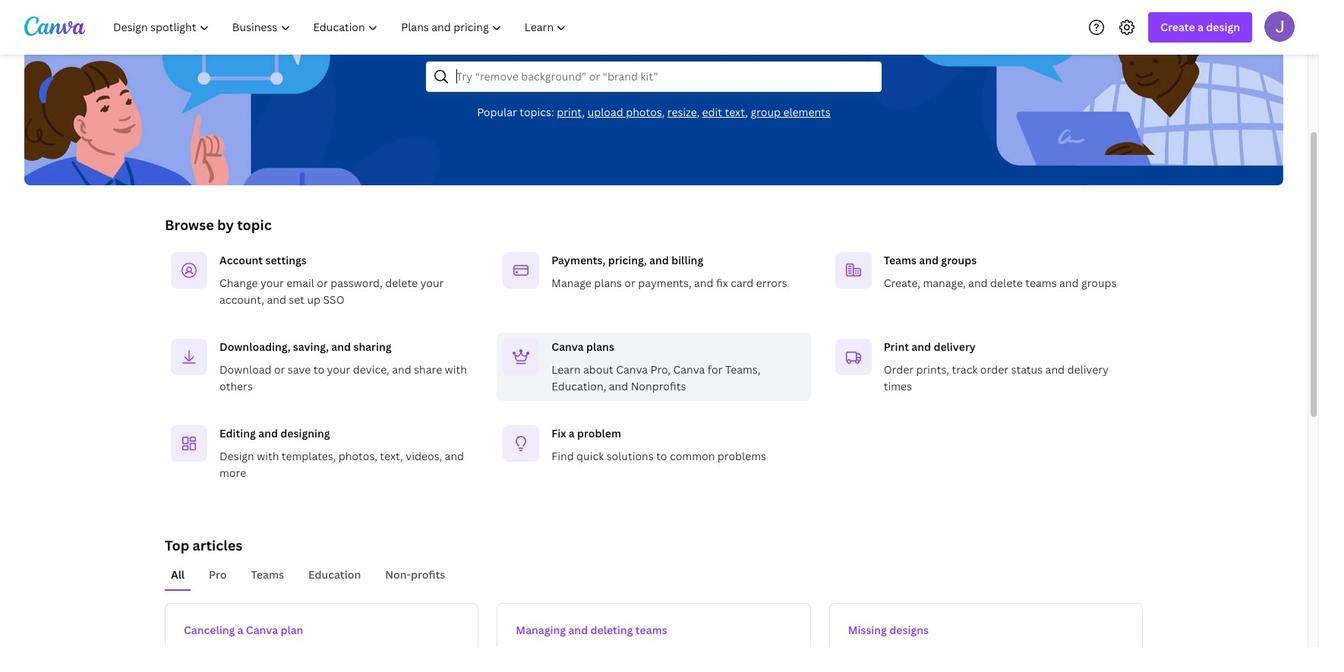 Task type: locate. For each thing, give the bounding box(es) containing it.
a right fix
[[569, 426, 575, 441]]

non-
[[385, 567, 411, 582]]

1 vertical spatial to
[[656, 449, 667, 463]]

0 vertical spatial with
[[445, 362, 467, 377]]

delivery inside order prints, track order status and delivery times
[[1068, 362, 1109, 377]]

and
[[650, 253, 669, 267], [919, 253, 939, 267], [694, 276, 714, 290], [969, 276, 988, 290], [1060, 276, 1079, 290], [267, 292, 286, 307], [331, 340, 351, 354], [912, 340, 931, 354], [392, 362, 412, 377], [1046, 362, 1065, 377], [609, 379, 628, 393], [258, 426, 278, 441], [445, 449, 464, 463], [569, 623, 588, 637]]

with
[[445, 362, 467, 377], [257, 449, 279, 463]]

canva plans
[[552, 340, 614, 354]]

0 horizontal spatial teams
[[251, 567, 284, 582]]

education,
[[552, 379, 606, 393]]

problems
[[718, 449, 766, 463]]

email
[[287, 276, 314, 290]]

0 vertical spatial teams
[[1026, 276, 1057, 290]]

errors
[[756, 276, 788, 290]]

plan
[[281, 623, 303, 637]]

manage
[[552, 276, 592, 290]]

canceling
[[184, 623, 235, 637]]

common
[[670, 449, 715, 463]]

1 vertical spatial plans
[[586, 340, 614, 354]]

to right save
[[314, 362, 324, 377]]

account settings
[[220, 253, 307, 267]]

non-profits
[[385, 567, 445, 582]]

0 horizontal spatial groups
[[941, 253, 977, 267]]

print link
[[557, 105, 582, 119]]

teams right the pro
[[251, 567, 284, 582]]

order prints, track order status and delivery times
[[884, 362, 1109, 393]]

1 horizontal spatial groups
[[1082, 276, 1117, 290]]

group elements link
[[751, 105, 831, 119]]

your right the password,
[[420, 276, 444, 290]]

learn
[[552, 362, 581, 377]]

or down payments, pricing, and billing
[[625, 276, 636, 290]]

a for canceling
[[237, 623, 243, 637]]

designs
[[890, 623, 929, 637]]

create
[[1161, 20, 1195, 34]]

teams up create, at the right top of page
[[884, 253, 917, 267]]

0 vertical spatial plans
[[594, 276, 622, 290]]

1 horizontal spatial teams
[[1026, 276, 1057, 290]]

quick
[[577, 449, 604, 463]]

downloading, saving, and sharing
[[220, 340, 392, 354]]

to for common
[[656, 449, 667, 463]]

teams inside button
[[251, 567, 284, 582]]

2 horizontal spatial a
[[1198, 20, 1204, 34]]

pro button
[[203, 561, 233, 589]]

1 vertical spatial with
[[257, 449, 279, 463]]

downloading,
[[220, 340, 291, 354]]

, left resize link
[[662, 105, 665, 119]]

create a design button
[[1149, 12, 1253, 43]]

payments, pricing, and billing
[[552, 253, 704, 267]]

print and delivery
[[884, 340, 976, 354]]

, left the edit
[[697, 105, 700, 119]]

top articles
[[165, 536, 243, 555]]

1 delete from the left
[[385, 276, 418, 290]]

teams
[[1026, 276, 1057, 290], [636, 623, 667, 637]]

1 vertical spatial a
[[569, 426, 575, 441]]

2 vertical spatial a
[[237, 623, 243, 637]]

your
[[261, 276, 284, 290], [420, 276, 444, 290], [327, 362, 350, 377]]

learn about canva pro, canva for teams, education, and nonprofits
[[552, 362, 761, 393]]

missing designs link
[[829, 603, 1143, 647]]

or up up
[[317, 276, 328, 290]]

0 horizontal spatial delete
[[385, 276, 418, 290]]

a left design
[[1198, 20, 1204, 34]]

all
[[171, 567, 185, 582]]

order
[[884, 362, 914, 377]]

education button
[[302, 561, 367, 589]]

edit text link
[[702, 105, 745, 119]]

save
[[288, 362, 311, 377]]

plans for manage
[[594, 276, 622, 290]]

a inside dropdown button
[[1198, 20, 1204, 34]]

0 horizontal spatial a
[[237, 623, 243, 637]]

account,
[[220, 292, 264, 307]]

0 vertical spatial to
[[314, 362, 324, 377]]

plans up about
[[586, 340, 614, 354]]

2 horizontal spatial or
[[625, 276, 636, 290]]

delete right manage,
[[991, 276, 1023, 290]]

more
[[220, 466, 246, 480]]

with right share
[[445, 362, 467, 377]]

4 , from the left
[[745, 105, 748, 119]]

0 vertical spatial delivery
[[934, 340, 976, 354]]

1 vertical spatial teams
[[636, 623, 667, 637]]

delete right the password,
[[385, 276, 418, 290]]

create,
[[884, 276, 921, 290]]

your left device, at the left of page
[[327, 362, 350, 377]]

0 horizontal spatial with
[[257, 449, 279, 463]]

1 vertical spatial teams
[[251, 567, 284, 582]]

change
[[220, 276, 258, 290]]

times
[[884, 379, 912, 393]]

delivery
[[934, 340, 976, 354], [1068, 362, 1109, 377]]

design
[[1206, 20, 1240, 34]]

manage,
[[923, 276, 966, 290]]

editing and designing
[[220, 426, 330, 441]]

delete
[[385, 276, 418, 290], [991, 276, 1023, 290]]

fix a problem
[[552, 426, 621, 441]]

and inside change your email or password, delete your account, and set up sso
[[267, 292, 286, 307]]

print
[[884, 340, 909, 354]]

teams for teams and groups
[[884, 253, 917, 267]]

teams
[[884, 253, 917, 267], [251, 567, 284, 582]]

1 horizontal spatial a
[[569, 426, 575, 441]]

1 horizontal spatial to
[[656, 449, 667, 463]]

teams for teams
[[251, 567, 284, 582]]

1 horizontal spatial your
[[327, 362, 350, 377]]

0 vertical spatial teams
[[884, 253, 917, 267]]

account
[[220, 253, 263, 267]]

canva
[[552, 340, 584, 354], [616, 362, 648, 377], [673, 362, 705, 377], [246, 623, 278, 637]]

a for fix
[[569, 426, 575, 441]]

1 horizontal spatial with
[[445, 362, 467, 377]]

delivery up 'track' on the bottom right
[[934, 340, 976, 354]]

groups
[[941, 253, 977, 267], [1082, 276, 1117, 290]]

1 vertical spatial groups
[[1082, 276, 1117, 290]]

text,
[[380, 449, 403, 463]]

, left group
[[745, 105, 748, 119]]

with inside the download or save to your device, and share with others
[[445, 362, 467, 377]]

text
[[725, 105, 745, 119]]

topics:
[[520, 105, 554, 119]]

fix
[[552, 426, 566, 441]]

to inside the download or save to your device, and share with others
[[314, 362, 324, 377]]

upload photos link
[[588, 105, 662, 119]]

or left save
[[274, 362, 285, 377]]

missing
[[848, 623, 887, 637]]

your down account settings at the top left of the page
[[261, 276, 284, 290]]

to left common on the bottom right of page
[[656, 449, 667, 463]]

delivery right status at the bottom right of page
[[1068, 362, 1109, 377]]

canva up the learn
[[552, 340, 584, 354]]

1 horizontal spatial teams
[[884, 253, 917, 267]]

plans down pricing,
[[594, 276, 622, 290]]

missing designs
[[848, 623, 929, 637]]

set
[[289, 292, 305, 307]]

1 horizontal spatial delete
[[991, 276, 1023, 290]]

1 vertical spatial delivery
[[1068, 362, 1109, 377]]

0 vertical spatial groups
[[941, 253, 977, 267]]

a
[[1198, 20, 1204, 34], [569, 426, 575, 441], [237, 623, 243, 637]]

for
[[708, 362, 723, 377]]

teams,
[[725, 362, 761, 377]]

popular
[[477, 105, 517, 119]]

, left the upload
[[582, 105, 585, 119]]

0 vertical spatial a
[[1198, 20, 1204, 34]]

with inside design with templates, photos, text, videos, and more
[[257, 449, 279, 463]]

with down editing and designing
[[257, 449, 279, 463]]

0 horizontal spatial to
[[314, 362, 324, 377]]

1 horizontal spatial or
[[317, 276, 328, 290]]

1 horizontal spatial delivery
[[1068, 362, 1109, 377]]

a right canceling on the bottom of page
[[237, 623, 243, 637]]

or
[[317, 276, 328, 290], [625, 276, 636, 290], [274, 362, 285, 377]]

canceling a canva plan link
[[165, 603, 479, 647]]

design
[[220, 449, 254, 463]]

popular topics: print , upload photos , resize , edit text , group elements
[[477, 105, 831, 119]]

status
[[1011, 362, 1043, 377]]

and inside the download or save to your device, and share with others
[[392, 362, 412, 377]]

0 horizontal spatial or
[[274, 362, 285, 377]]



Task type: describe. For each thing, give the bounding box(es) containing it.
elements
[[783, 105, 831, 119]]

canva left for
[[673, 362, 705, 377]]

topic
[[237, 216, 272, 234]]

2 delete from the left
[[991, 276, 1023, 290]]

pro
[[209, 567, 227, 582]]

device,
[[353, 362, 390, 377]]

order
[[981, 362, 1009, 377]]

all button
[[165, 561, 191, 589]]

payments,
[[638, 276, 692, 290]]

canva left plan
[[246, 623, 278, 637]]

create, manage, and delete teams and groups
[[884, 276, 1117, 290]]

photos
[[626, 105, 662, 119]]

managing
[[516, 623, 566, 637]]

plans for canva
[[586, 340, 614, 354]]

solutions
[[607, 449, 654, 463]]

videos,
[[406, 449, 442, 463]]

create a design
[[1161, 20, 1240, 34]]

find quick solutions to common problems
[[552, 449, 766, 463]]

problem
[[577, 426, 621, 441]]

photos,
[[339, 449, 377, 463]]

up
[[307, 292, 321, 307]]

a for create
[[1198, 20, 1204, 34]]

teams button
[[245, 561, 290, 589]]

prints,
[[917, 362, 950, 377]]

0 horizontal spatial teams
[[636, 623, 667, 637]]

track
[[952, 362, 978, 377]]

and inside order prints, track order status and delivery times
[[1046, 362, 1065, 377]]

editing
[[220, 426, 256, 441]]

saving,
[[293, 340, 329, 354]]

Try "remove background" or "brand kit" search field
[[457, 62, 872, 91]]

settings
[[265, 253, 307, 267]]

delete inside change your email or password, delete your account, and set up sso
[[385, 276, 418, 290]]

1 , from the left
[[582, 105, 585, 119]]

about
[[583, 362, 614, 377]]

templates,
[[282, 449, 336, 463]]

nonprofits
[[631, 379, 686, 393]]

password,
[[331, 276, 383, 290]]

jacob simon image
[[1265, 11, 1295, 41]]

top
[[165, 536, 189, 555]]

articles
[[193, 536, 243, 555]]

2 horizontal spatial your
[[420, 276, 444, 290]]

top level navigation element
[[103, 12, 580, 43]]

teams and groups
[[884, 253, 977, 267]]

billing
[[672, 253, 704, 267]]

find
[[552, 449, 574, 463]]

and inside learn about canva pro, canva for teams, education, and nonprofits
[[609, 379, 628, 393]]

download or save to your device, and share with others
[[220, 362, 467, 393]]

resize
[[668, 105, 697, 119]]

3 , from the left
[[697, 105, 700, 119]]

pricing,
[[608, 253, 647, 267]]

upload
[[588, 105, 623, 119]]

managing and deleting teams
[[516, 623, 667, 637]]

by
[[217, 216, 234, 234]]

download
[[220, 362, 272, 377]]

0 horizontal spatial your
[[261, 276, 284, 290]]

canva left "pro,"
[[616, 362, 648, 377]]

change your email or password, delete your account, and set up sso
[[220, 276, 444, 307]]

browse by topic
[[165, 216, 272, 234]]

design with templates, photos, text, videos, and more
[[220, 449, 464, 480]]

or inside the download or save to your device, and share with others
[[274, 362, 285, 377]]

to for your
[[314, 362, 324, 377]]

deleting
[[591, 623, 633, 637]]

card
[[731, 276, 754, 290]]

share
[[414, 362, 442, 377]]

0 horizontal spatial delivery
[[934, 340, 976, 354]]

fix
[[716, 276, 728, 290]]

canceling a canva plan
[[184, 623, 303, 637]]

or inside change your email or password, delete your account, and set up sso
[[317, 276, 328, 290]]

sharing
[[354, 340, 392, 354]]

others
[[220, 379, 253, 393]]

resize link
[[668, 105, 697, 119]]

education
[[308, 567, 361, 582]]

managing and deleting teams link
[[497, 603, 811, 647]]

2 , from the left
[[662, 105, 665, 119]]

profits
[[411, 567, 445, 582]]

designing
[[281, 426, 330, 441]]

non-profits button
[[379, 561, 451, 589]]

sso
[[323, 292, 345, 307]]

browse
[[165, 216, 214, 234]]

edit
[[702, 105, 722, 119]]

and inside design with templates, photos, text, videos, and more
[[445, 449, 464, 463]]

group
[[751, 105, 781, 119]]

your inside the download or save to your device, and share with others
[[327, 362, 350, 377]]



Task type: vqa. For each thing, say whether or not it's contained in the screenshot.
order on the bottom right of page
yes



